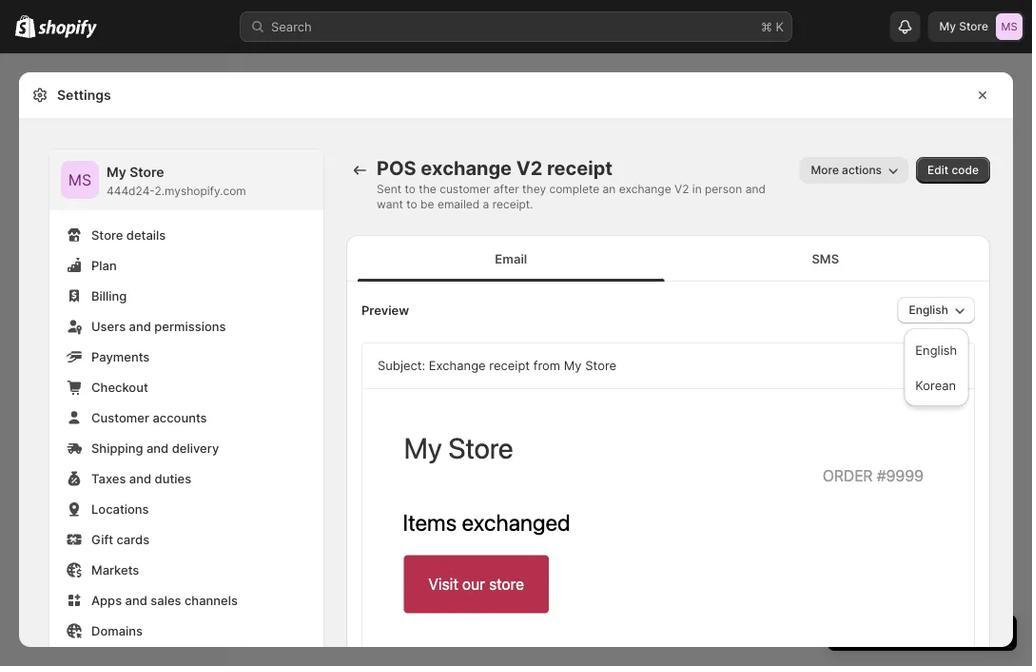 Task type: describe. For each thing, give the bounding box(es) containing it.
emailed
[[438, 198, 480, 211]]

from
[[534, 358, 561, 373]]

channels inside shop settings menu "element"
[[185, 593, 238, 608]]

⌘
[[762, 19, 773, 34]]

want
[[377, 198, 404, 211]]

sms
[[812, 251, 840, 266]]

code
[[952, 163, 980, 177]]

my for my store
[[940, 20, 957, 33]]

sales channels
[[19, 330, 102, 344]]

email button
[[354, 236, 669, 282]]

billing
[[91, 288, 127, 303]]

more actions button
[[800, 157, 909, 184]]

apps and sales channels
[[91, 593, 238, 608]]

actions
[[843, 163, 883, 177]]

customer
[[440, 182, 491, 196]]

english inside dropdown button
[[910, 303, 949, 317]]

subject: exchange receipt from my store
[[378, 358, 617, 373]]

1 horizontal spatial v2
[[675, 182, 690, 196]]

store details link
[[61, 222, 312, 248]]

0 vertical spatial to
[[405, 182, 416, 196]]

complete
[[550, 182, 600, 196]]

exchange
[[429, 358, 486, 373]]

plan link
[[61, 252, 312, 279]]

taxes
[[91, 471, 126, 486]]

home
[[46, 74, 81, 89]]

edit code
[[928, 163, 980, 177]]

sales
[[151, 593, 181, 608]]

domains link
[[61, 618, 312, 645]]

shopify image
[[38, 19, 97, 39]]

details
[[126, 228, 166, 242]]

english inside button
[[916, 343, 958, 357]]

receipt.
[[493, 198, 534, 211]]

the
[[419, 182, 437, 196]]

customer accounts link
[[61, 405, 312, 431]]

gift cards
[[91, 532, 150, 547]]

pos
[[377, 157, 417, 180]]

my for my store 444d24-2.myshopify.com
[[107, 164, 126, 180]]

shipping and delivery link
[[61, 435, 312, 462]]

preview
[[362, 303, 410, 318]]

settings inside settings link
[[46, 630, 95, 645]]

and for sales
[[125, 593, 147, 608]]

person
[[705, 182, 743, 196]]

discounts link
[[11, 282, 217, 308]]

apps and sales channels link
[[61, 587, 312, 614]]

1 vertical spatial exchange
[[620, 182, 672, 196]]

home link
[[11, 69, 217, 95]]

korean button
[[910, 369, 964, 401]]

locations link
[[61, 496, 312, 523]]

shopify image
[[15, 15, 35, 38]]

edit
[[928, 163, 949, 177]]

receipt inside pos exchange v2 receipt sent to the customer after they complete an exchange v2 in person and want to be emailed a receipt.
[[547, 157, 613, 180]]

1 vertical spatial to
[[407, 198, 418, 211]]

users and permissions
[[91, 319, 226, 334]]

markets link
[[61, 557, 312, 584]]

payments
[[91, 349, 150, 364]]

subject:
[[378, 358, 426, 373]]

domains
[[91, 624, 143, 638]]

shop settings menu element
[[50, 149, 324, 666]]

2.myshopify.com
[[155, 184, 246, 198]]

⌘ k
[[762, 19, 784, 34]]

payments link
[[61, 344, 312, 370]]

settings dialog
[[19, 72, 1014, 666]]

be
[[421, 198, 435, 211]]

an
[[603, 182, 616, 196]]

locations
[[91, 502, 149, 516]]

customer accounts
[[91, 410, 207, 425]]

0 vertical spatial v2
[[517, 157, 543, 180]]



Task type: locate. For each thing, give the bounding box(es) containing it.
my left my store image
[[940, 20, 957, 33]]

and right taxes
[[129, 471, 152, 486]]

apps for apps
[[19, 425, 48, 439]]

to
[[405, 182, 416, 196], [407, 198, 418, 211]]

and inside the shipping and delivery 'link'
[[147, 441, 169, 456]]

my store image
[[61, 161, 99, 199]]

delivery
[[172, 441, 219, 456]]

channels
[[52, 330, 102, 344], [185, 593, 238, 608]]

1 horizontal spatial apps
[[91, 593, 122, 608]]

channels inside button
[[52, 330, 102, 344]]

0 horizontal spatial exchange
[[421, 157, 512, 180]]

0 vertical spatial my
[[940, 20, 957, 33]]

channels down markets 'link'
[[185, 593, 238, 608]]

email
[[495, 251, 528, 266]]

sent
[[377, 182, 402, 196]]

english button
[[898, 297, 976, 324]]

0 vertical spatial settings
[[57, 87, 111, 103]]

my up 444d24-
[[107, 164, 126, 180]]

apps for apps and sales channels
[[91, 593, 122, 608]]

1 horizontal spatial receipt
[[547, 157, 613, 180]]

more
[[812, 163, 840, 177]]

and for duties
[[129, 471, 152, 486]]

0 horizontal spatial receipt
[[490, 358, 530, 373]]

my store image
[[997, 13, 1023, 40]]

store left my store image
[[960, 20, 989, 33]]

444d24-
[[107, 184, 155, 198]]

exchange up customer at the top of page
[[421, 157, 512, 180]]

channels down discounts
[[52, 330, 102, 344]]

permissions
[[155, 319, 226, 334]]

2 vertical spatial my
[[564, 358, 582, 373]]

k
[[776, 19, 784, 34]]

1 vertical spatial my
[[107, 164, 126, 180]]

apps left 'customer'
[[19, 425, 48, 439]]

sms button
[[669, 236, 983, 282]]

billing link
[[61, 283, 312, 309]]

0 vertical spatial english
[[910, 303, 949, 317]]

customer
[[91, 410, 149, 425]]

my store 444d24-2.myshopify.com
[[107, 164, 246, 198]]

ms button
[[61, 161, 99, 199]]

receipt left from
[[490, 358, 530, 373]]

and inside apps and sales channels link
[[125, 593, 147, 608]]

0 horizontal spatial channels
[[52, 330, 102, 344]]

and for delivery
[[147, 441, 169, 456]]

v2 left the in
[[675, 182, 690, 196]]

0 horizontal spatial apps
[[19, 425, 48, 439]]

1 vertical spatial receipt
[[490, 358, 530, 373]]

discounts
[[46, 288, 105, 302]]

apps down markets on the bottom left
[[91, 593, 122, 608]]

my inside my store 444d24-2.myshopify.com
[[107, 164, 126, 180]]

my right from
[[564, 358, 582, 373]]

receipt
[[547, 157, 613, 180], [490, 358, 530, 373]]

sales channels button
[[11, 324, 217, 350]]

sales
[[19, 330, 49, 344]]

checkout link
[[61, 374, 312, 401]]

they
[[523, 182, 547, 196]]

english up english button on the right bottom of page
[[910, 303, 949, 317]]

users and permissions link
[[61, 313, 312, 340]]

after
[[494, 182, 520, 196]]

exchange right an
[[620, 182, 672, 196]]

and
[[746, 182, 766, 196], [129, 319, 151, 334], [147, 441, 169, 456], [129, 471, 152, 486], [125, 593, 147, 608]]

my
[[940, 20, 957, 33], [107, 164, 126, 180], [564, 358, 582, 373]]

and right users
[[129, 319, 151, 334]]

shipping
[[91, 441, 143, 456]]

store inside my store 444d24-2.myshopify.com
[[130, 164, 164, 180]]

a
[[483, 198, 490, 211]]

more actions
[[812, 163, 883, 177]]

store
[[960, 20, 989, 33], [130, 164, 164, 180], [91, 228, 123, 242], [586, 358, 617, 373]]

gift
[[91, 532, 113, 547]]

0 vertical spatial receipt
[[547, 157, 613, 180]]

settings
[[57, 87, 111, 103], [46, 630, 95, 645]]

tab list containing email
[[354, 235, 983, 282]]

0 horizontal spatial v2
[[517, 157, 543, 180]]

my store
[[940, 20, 989, 33]]

store up 444d24-
[[130, 164, 164, 180]]

1 horizontal spatial my
[[564, 358, 582, 373]]

taxes and duties
[[91, 471, 191, 486]]

1 horizontal spatial channels
[[185, 593, 238, 608]]

plan
[[91, 258, 117, 273]]

duties
[[155, 471, 191, 486]]

and inside users and permissions link
[[129, 319, 151, 334]]

settings link
[[11, 625, 217, 651]]

settings down markets on the bottom left
[[46, 630, 95, 645]]

0 vertical spatial channels
[[52, 330, 102, 344]]

1 vertical spatial v2
[[675, 182, 690, 196]]

pos exchange v2 receipt sent to the customer after they complete an exchange v2 in person and want to be emailed a receipt.
[[377, 157, 766, 211]]

and right person
[[746, 182, 766, 196]]

1 vertical spatial channels
[[185, 593, 238, 608]]

settings down shopify image
[[57, 87, 111, 103]]

1 horizontal spatial exchange
[[620, 182, 672, 196]]

and for permissions
[[129, 319, 151, 334]]

tab list inside settings dialog
[[354, 235, 983, 282]]

tab list
[[354, 235, 983, 282]]

users
[[91, 319, 126, 334]]

apps inside shop settings menu "element"
[[91, 593, 122, 608]]

receipt up "complete" in the right of the page
[[547, 157, 613, 180]]

to left the
[[405, 182, 416, 196]]

and inside "taxes and duties" 'link'
[[129, 471, 152, 486]]

0 horizontal spatial my
[[107, 164, 126, 180]]

apps inside button
[[19, 425, 48, 439]]

1 vertical spatial settings
[[46, 630, 95, 645]]

2 horizontal spatial my
[[940, 20, 957, 33]]

checkout
[[91, 380, 148, 395]]

0 vertical spatial apps
[[19, 425, 48, 439]]

exchange
[[421, 157, 512, 180], [620, 182, 672, 196]]

shipping and delivery
[[91, 441, 219, 456]]

search
[[271, 19, 312, 34]]

v2 up they
[[517, 157, 543, 180]]

0 vertical spatial exchange
[[421, 157, 512, 180]]

apps
[[19, 425, 48, 439], [91, 593, 122, 608]]

store up plan
[[91, 228, 123, 242]]

accounts
[[153, 410, 207, 425]]

in
[[693, 182, 702, 196]]

apps button
[[11, 419, 217, 446]]

gift cards link
[[61, 526, 312, 553]]

1 vertical spatial english
[[916, 343, 958, 357]]

and inside pos exchange v2 receipt sent to the customer after they complete an exchange v2 in person and want to be emailed a receipt.
[[746, 182, 766, 196]]

english up korean button
[[916, 343, 958, 357]]

english button
[[910, 334, 964, 366]]

1 vertical spatial apps
[[91, 593, 122, 608]]

v2
[[517, 157, 543, 180], [675, 182, 690, 196]]

store details
[[91, 228, 166, 242]]

markets
[[91, 563, 139, 577]]

to left the be
[[407, 198, 418, 211]]

cards
[[117, 532, 150, 547]]

taxes and duties link
[[61, 466, 312, 492]]

settings inside settings dialog
[[57, 87, 111, 103]]

and down customer accounts
[[147, 441, 169, 456]]

store right from
[[586, 358, 617, 373]]

and left sales
[[125, 593, 147, 608]]

edit code button
[[917, 157, 991, 184]]

korean
[[916, 378, 957, 393]]



Task type: vqa. For each thing, say whether or not it's contained in the screenshot.
the Pagination element
no



